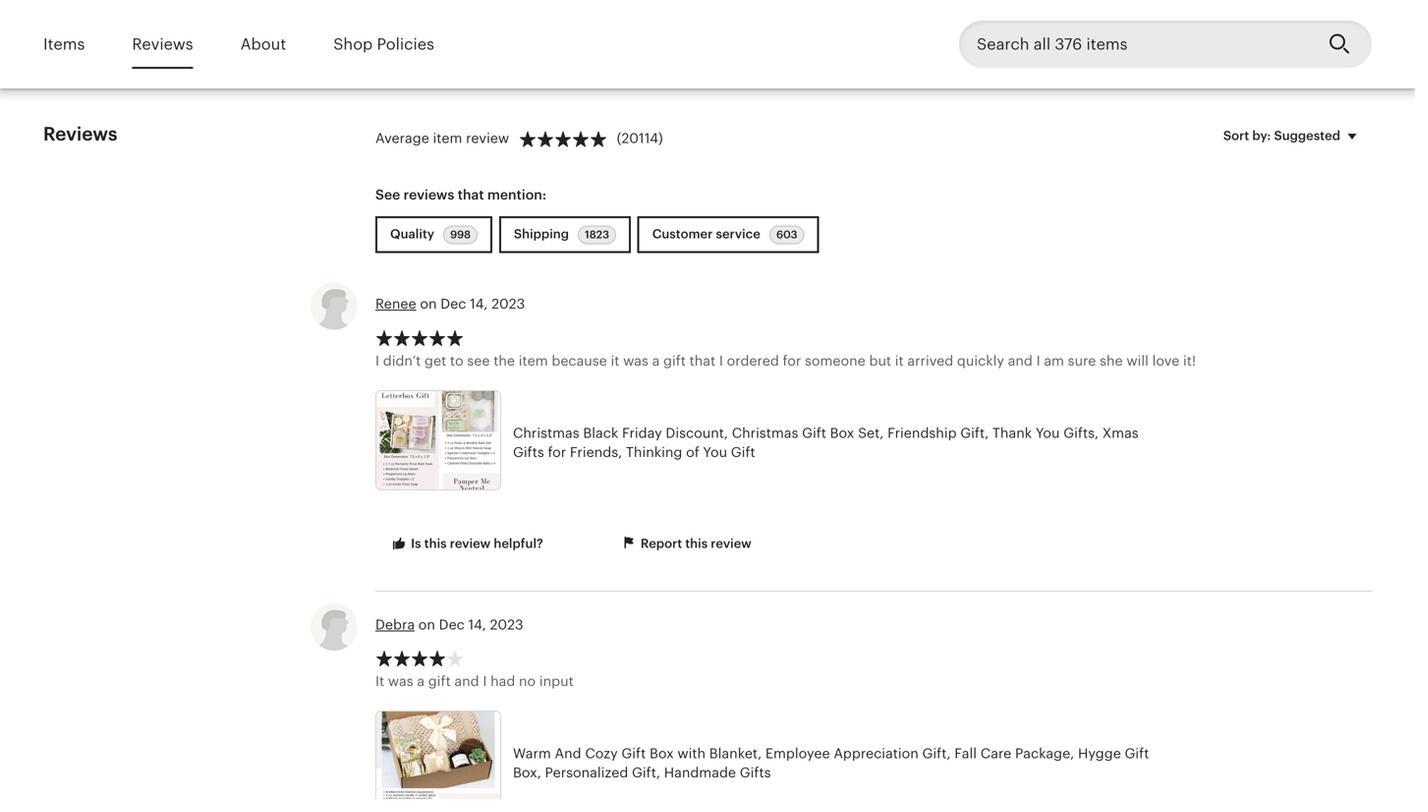 Task type: vqa. For each thing, say whether or not it's contained in the screenshot.
with
yes



Task type: locate. For each thing, give the bounding box(es) containing it.
1 vertical spatial gift,
[[922, 746, 951, 761]]

average
[[375, 130, 429, 146]]

0 vertical spatial 14,
[[470, 296, 488, 312]]

gift right the cozy
[[622, 746, 646, 761]]

employee
[[766, 746, 830, 761]]

review right report on the left of page
[[711, 536, 752, 551]]

package,
[[1015, 746, 1075, 761]]

i
[[375, 353, 379, 368], [719, 353, 723, 368], [1037, 353, 1041, 368], [483, 673, 487, 689]]

14, up see
[[470, 296, 488, 312]]

0 horizontal spatial christmas
[[513, 425, 580, 441]]

1 vertical spatial for
[[548, 444, 566, 460]]

for
[[783, 353, 801, 368], [548, 444, 566, 460]]

2023 for renee on dec 14, 2023
[[492, 296, 525, 312]]

0 vertical spatial gift,
[[960, 425, 989, 441]]

you left gifts,
[[1036, 425, 1060, 441]]

1 vertical spatial gift
[[428, 673, 451, 689]]

was right the because
[[623, 353, 649, 368]]

1 horizontal spatial a
[[652, 353, 660, 368]]

review for is this review helpful?
[[450, 536, 491, 551]]

item right the at left top
[[519, 353, 548, 368]]

0 horizontal spatial gifts
[[513, 444, 544, 460]]

customer service
[[652, 227, 764, 241]]

2 horizontal spatial gift,
[[960, 425, 989, 441]]

dec for debra
[[439, 617, 465, 633]]

christmas black friday discount, christmas gift box set, friendship gift, thank you gifts, xmas gifts for friends, thinking of you gift
[[513, 425, 1139, 460]]

1 horizontal spatial you
[[1036, 425, 1060, 441]]

debra link
[[375, 617, 415, 633]]

is this review helpful?
[[408, 536, 543, 551]]

1 vertical spatial 14,
[[468, 617, 486, 633]]

gift,
[[960, 425, 989, 441], [922, 746, 951, 761], [632, 765, 661, 781]]

1 vertical spatial dec
[[439, 617, 465, 633]]

0 horizontal spatial reviews
[[43, 123, 118, 145]]

0 horizontal spatial item
[[433, 130, 462, 146]]

was right it
[[388, 673, 413, 689]]

items link
[[43, 21, 85, 67]]

0 vertical spatial box
[[830, 425, 854, 441]]

1 vertical spatial and
[[455, 673, 479, 689]]

0 horizontal spatial and
[[455, 673, 479, 689]]

0 vertical spatial and
[[1008, 353, 1033, 368]]

handmade
[[664, 765, 736, 781]]

for inside "christmas black friday discount, christmas gift box set, friendship gift, thank you gifts, xmas gifts for friends, thinking of you gift"
[[548, 444, 566, 460]]

gift down the debra on dec 14, 2023
[[428, 673, 451, 689]]

ordered
[[727, 353, 779, 368]]

of
[[686, 444, 700, 460]]

1 horizontal spatial gift
[[663, 353, 686, 368]]

1 vertical spatial 2023
[[490, 617, 524, 633]]

and
[[1008, 353, 1033, 368], [455, 673, 479, 689]]

1 vertical spatial a
[[417, 673, 425, 689]]

0 vertical spatial dec
[[441, 296, 466, 312]]

dec right debra link
[[439, 617, 465, 633]]

this right is
[[424, 536, 447, 551]]

14,
[[470, 296, 488, 312], [468, 617, 486, 633]]

arrived
[[908, 353, 954, 368]]

it
[[611, 353, 620, 368], [895, 353, 904, 368]]

you
[[1036, 425, 1060, 441], [703, 444, 727, 460]]

on right debra link
[[418, 617, 435, 633]]

1 horizontal spatial this
[[685, 536, 708, 551]]

debra
[[375, 617, 415, 633]]

item
[[433, 130, 462, 146], [519, 353, 548, 368]]

1 vertical spatial was
[[388, 673, 413, 689]]

2023
[[492, 296, 525, 312], [490, 617, 524, 633]]

by:
[[1253, 128, 1271, 143]]

gift, left fall
[[922, 746, 951, 761]]

gift
[[663, 353, 686, 368], [428, 673, 451, 689]]

0 vertical spatial gifts
[[513, 444, 544, 460]]

a
[[652, 353, 660, 368], [417, 673, 425, 689]]

gift
[[802, 425, 827, 441], [731, 444, 756, 460], [622, 746, 646, 761], [1125, 746, 1149, 761]]

1 vertical spatial box
[[650, 746, 674, 761]]

0 horizontal spatial it
[[611, 353, 620, 368]]

for for friends,
[[548, 444, 566, 460]]

fall
[[955, 746, 977, 761]]

helpful?
[[494, 536, 543, 551]]

0 vertical spatial you
[[1036, 425, 1060, 441]]

0 horizontal spatial gift,
[[632, 765, 661, 781]]

1 horizontal spatial it
[[895, 353, 904, 368]]

1 horizontal spatial was
[[623, 353, 649, 368]]

debra on dec 14, 2023
[[375, 617, 524, 633]]

shop policies
[[333, 35, 434, 53]]

and left am
[[1008, 353, 1033, 368]]

gifts left friends,
[[513, 444, 544, 460]]

review up see reviews that mention:
[[466, 130, 509, 146]]

0 vertical spatial for
[[783, 353, 801, 368]]

0 horizontal spatial you
[[703, 444, 727, 460]]

1 horizontal spatial item
[[519, 353, 548, 368]]

that
[[458, 187, 484, 203], [690, 353, 716, 368]]

2023 up the at left top
[[492, 296, 525, 312]]

0 horizontal spatial box
[[650, 746, 674, 761]]

and left had
[[455, 673, 479, 689]]

gift right hygge at right bottom
[[1125, 746, 1149, 761]]

0 horizontal spatial for
[[548, 444, 566, 460]]

personalized
[[545, 765, 628, 781]]

sure
[[1068, 353, 1096, 368]]

on right 'renee'
[[420, 296, 437, 312]]

gift, left thank
[[960, 425, 989, 441]]

dec for renee
[[441, 296, 466, 312]]

cozy
[[585, 746, 618, 761]]

1 vertical spatial reviews
[[43, 123, 118, 145]]

it right but
[[895, 353, 904, 368]]

was
[[623, 353, 649, 368], [388, 673, 413, 689]]

gift right of on the bottom left
[[731, 444, 756, 460]]

i left ordered
[[719, 353, 723, 368]]

1 vertical spatial item
[[519, 353, 548, 368]]

it right the because
[[611, 353, 620, 368]]

1 horizontal spatial reviews
[[132, 35, 193, 53]]

review left helpful?
[[450, 536, 491, 551]]

someone
[[805, 353, 866, 368]]

dec up to
[[441, 296, 466, 312]]

1 horizontal spatial gifts
[[740, 765, 771, 781]]

dec
[[441, 296, 466, 312], [439, 617, 465, 633]]

box left with
[[650, 746, 674, 761]]

1 horizontal spatial gift,
[[922, 746, 951, 761]]

policies
[[377, 35, 434, 53]]

no
[[519, 673, 536, 689]]

14, up it was a gift and i had no input at the bottom
[[468, 617, 486, 633]]

0 horizontal spatial that
[[458, 187, 484, 203]]

that up 998
[[458, 187, 484, 203]]

a up friday
[[652, 353, 660, 368]]

0 vertical spatial was
[[623, 353, 649, 368]]

2 it from the left
[[895, 353, 904, 368]]

for left friends,
[[548, 444, 566, 460]]

i left am
[[1037, 353, 1041, 368]]

item right average
[[433, 130, 462, 146]]

2023 for debra on dec 14, 2023
[[490, 617, 524, 633]]

gifts down blanket,
[[740, 765, 771, 781]]

love
[[1153, 353, 1180, 368]]

box inside warm and cozy gift box with blanket, employee appreciation gift, fall care package, hygge gift box, personalized gift, handmade gifts
[[650, 746, 674, 761]]

0 vertical spatial on
[[420, 296, 437, 312]]

get
[[425, 353, 446, 368]]

this right report on the left of page
[[685, 536, 708, 551]]

you right of on the bottom left
[[703, 444, 727, 460]]

it was a gift and i had no input
[[375, 673, 574, 689]]

a right it
[[417, 673, 425, 689]]

1 horizontal spatial that
[[690, 353, 716, 368]]

reviews
[[404, 187, 454, 203]]

1 vertical spatial gifts
[[740, 765, 771, 781]]

2023 up had
[[490, 617, 524, 633]]

box
[[830, 425, 854, 441], [650, 746, 674, 761]]

christmas right discount,
[[732, 425, 798, 441]]

1 this from the left
[[424, 536, 447, 551]]

1 vertical spatial on
[[418, 617, 435, 633]]

and
[[555, 746, 581, 761]]

0 vertical spatial that
[[458, 187, 484, 203]]

christmas
[[513, 425, 580, 441], [732, 425, 798, 441]]

gift, for thank
[[960, 425, 989, 441]]

this
[[424, 536, 447, 551], [685, 536, 708, 551]]

warm and cozy gift box with blanket, employee appreciation gift, fall care package, hygge gift box, personalized gift, handmade gifts
[[513, 746, 1149, 781]]

thank
[[993, 425, 1032, 441]]

gifts
[[513, 444, 544, 460], [740, 765, 771, 781]]

gift, left handmade
[[632, 765, 661, 781]]

is
[[411, 536, 421, 551]]

gift up discount,
[[663, 353, 686, 368]]

14, for debra on dec 14, 2023
[[468, 617, 486, 633]]

review
[[466, 130, 509, 146], [450, 536, 491, 551], [711, 536, 752, 551]]

1 vertical spatial that
[[690, 353, 716, 368]]

1 vertical spatial you
[[703, 444, 727, 460]]

to
[[450, 353, 464, 368]]

box left set,
[[830, 425, 854, 441]]

on
[[420, 296, 437, 312], [418, 617, 435, 633]]

1 horizontal spatial for
[[783, 353, 801, 368]]

1 horizontal spatial box
[[830, 425, 854, 441]]

reviews
[[132, 35, 193, 53], [43, 123, 118, 145]]

1 horizontal spatial christmas
[[732, 425, 798, 441]]

0 horizontal spatial this
[[424, 536, 447, 551]]

gift, inside "christmas black friday discount, christmas gift box set, friendship gift, thank you gifts, xmas gifts for friends, thinking of you gift"
[[960, 425, 989, 441]]

christmas up friends,
[[513, 425, 580, 441]]

0 vertical spatial 2023
[[492, 296, 525, 312]]

for right ordered
[[783, 353, 801, 368]]

that left ordered
[[690, 353, 716, 368]]

gift left set,
[[802, 425, 827, 441]]

is this review helpful? button
[[375, 526, 558, 562]]

0 horizontal spatial was
[[388, 673, 413, 689]]

i didn't get to see the item because it was a gift that i ordered for someone but it arrived quickly and i am sure she will love it!
[[375, 353, 1196, 368]]

2 this from the left
[[685, 536, 708, 551]]



Task type: describe. For each thing, give the bounding box(es) containing it.
box inside "christmas black friday discount, christmas gift box set, friendship gift, thank you gifts, xmas gifts for friends, thinking of you gift"
[[830, 425, 854, 441]]

didn't
[[383, 353, 421, 368]]

care
[[981, 746, 1012, 761]]

service
[[716, 227, 761, 241]]

friendship
[[888, 425, 957, 441]]

renee
[[375, 296, 416, 312]]

gifts inside warm and cozy gift box with blanket, employee appreciation gift, fall care package, hygge gift box, personalized gift, handmade gifts
[[740, 765, 771, 781]]

0 vertical spatial reviews
[[132, 35, 193, 53]]

thinking
[[626, 444, 682, 460]]

0 vertical spatial gift
[[663, 353, 686, 368]]

1 it from the left
[[611, 353, 620, 368]]

this for report
[[685, 536, 708, 551]]

14, for renee on dec 14, 2023
[[470, 296, 488, 312]]

on for renee
[[420, 296, 437, 312]]

review for report this review
[[711, 536, 752, 551]]

warm
[[513, 746, 551, 761]]

quickly
[[957, 353, 1004, 368]]

quality
[[390, 227, 438, 241]]

about
[[240, 35, 286, 53]]

christmas black friday discount, christmas gift box set, friendship gift, thank you gifts, xmas gifts for friends, thinking of you gift link
[[375, 390, 1152, 495]]

report this review
[[638, 536, 752, 551]]

box,
[[513, 765, 541, 781]]

reviews link
[[132, 21, 193, 67]]

see
[[467, 353, 490, 368]]

she
[[1100, 353, 1123, 368]]

1823
[[585, 229, 609, 241]]

had
[[491, 673, 515, 689]]

see
[[375, 187, 400, 203]]

xmas
[[1103, 425, 1139, 441]]

hygge
[[1078, 746, 1121, 761]]

mention:
[[487, 187, 547, 203]]

friends,
[[570, 444, 622, 460]]

0 vertical spatial item
[[433, 130, 462, 146]]

set,
[[858, 425, 884, 441]]

1 christmas from the left
[[513, 425, 580, 441]]

603
[[776, 229, 798, 241]]

gifts,
[[1064, 425, 1099, 441]]

(20114)
[[617, 130, 663, 146]]

shop
[[333, 35, 373, 53]]

about link
[[240, 21, 286, 67]]

0 horizontal spatial a
[[417, 673, 425, 689]]

sort by: suggested button
[[1209, 115, 1379, 156]]

report this review button
[[605, 526, 766, 562]]

input
[[539, 673, 574, 689]]

for for someone
[[783, 353, 801, 368]]

review for average item review
[[466, 130, 509, 146]]

warm and cozy gift box with blanket, employee appreciation gift, fall care package, hygge gift box, personalized gift, handmade gifts link
[[375, 711, 1152, 799]]

on for debra
[[418, 617, 435, 633]]

will
[[1127, 353, 1149, 368]]

with
[[678, 746, 706, 761]]

discount,
[[666, 425, 728, 441]]

it
[[375, 673, 384, 689]]

2 christmas from the left
[[732, 425, 798, 441]]

i left didn't
[[375, 353, 379, 368]]

0 horizontal spatial gift
[[428, 673, 451, 689]]

black
[[583, 425, 618, 441]]

renee link
[[375, 296, 416, 312]]

customer
[[652, 227, 713, 241]]

shop policies link
[[333, 21, 434, 67]]

the
[[494, 353, 515, 368]]

gift, for fall
[[922, 746, 951, 761]]

sort
[[1224, 128, 1249, 143]]

appreciation
[[834, 746, 919, 761]]

but
[[869, 353, 892, 368]]

items
[[43, 35, 85, 53]]

sort by: suggested
[[1224, 128, 1341, 143]]

Search all 376 items text field
[[959, 21, 1313, 68]]

1 horizontal spatial and
[[1008, 353, 1033, 368]]

because
[[552, 353, 607, 368]]

renee on dec 14, 2023
[[375, 296, 525, 312]]

0 vertical spatial a
[[652, 353, 660, 368]]

friday
[[622, 425, 662, 441]]

see reviews that mention:
[[375, 187, 547, 203]]

this for is
[[424, 536, 447, 551]]

it!
[[1183, 353, 1196, 368]]

998
[[450, 229, 471, 241]]

am
[[1044, 353, 1064, 368]]

shipping
[[514, 227, 572, 241]]

gifts inside "christmas black friday discount, christmas gift box set, friendship gift, thank you gifts, xmas gifts for friends, thinking of you gift"
[[513, 444, 544, 460]]

i left had
[[483, 673, 487, 689]]

2 vertical spatial gift,
[[632, 765, 661, 781]]

average item review
[[375, 130, 509, 146]]

suggested
[[1274, 128, 1341, 143]]

report
[[641, 536, 682, 551]]

blanket,
[[709, 746, 762, 761]]



